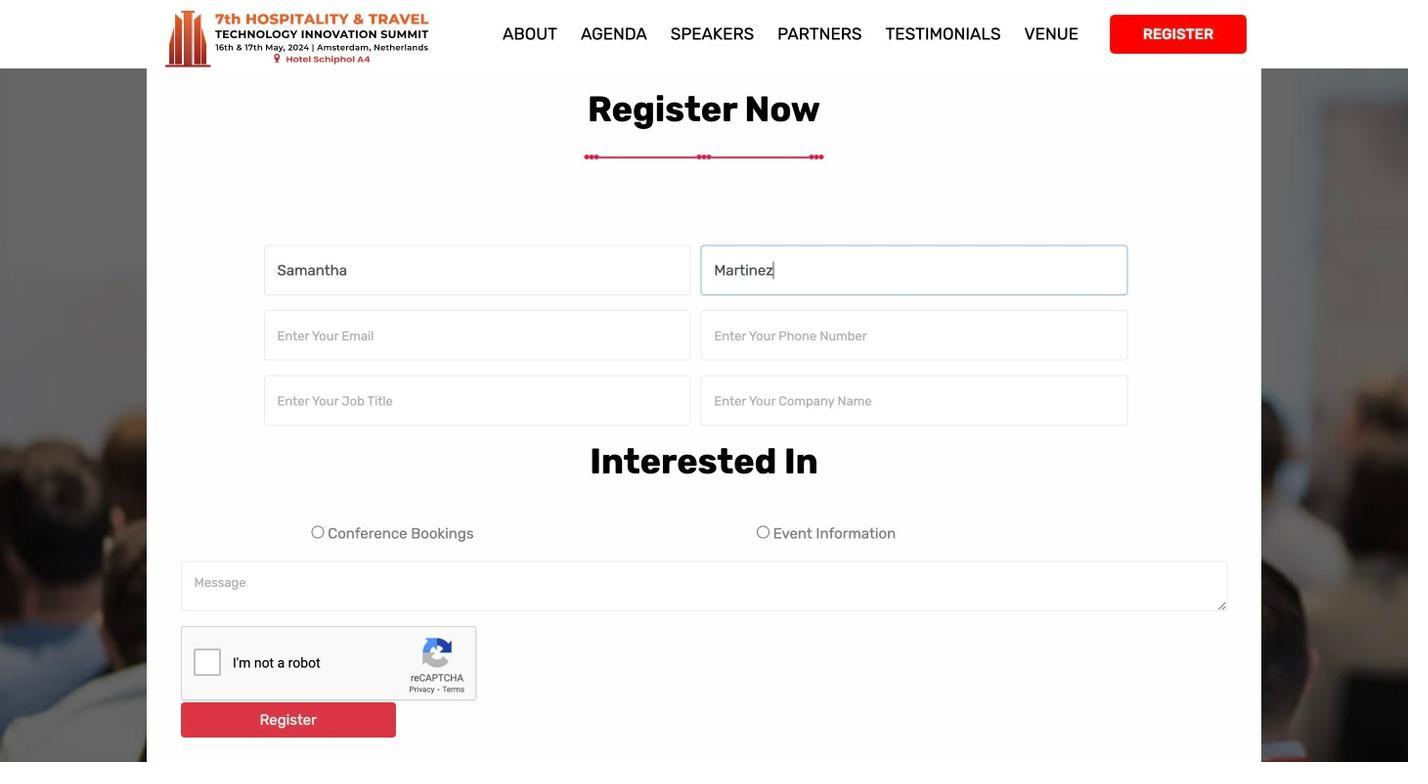 Task type: vqa. For each thing, say whether or not it's contained in the screenshot.
youtube play icon at the bottom
no



Task type: describe. For each thing, give the bounding box(es) containing it.
Enter Your Phone Number text field
[[701, 310, 1128, 361]]

Enter Your Last Name text field
[[701, 245, 1128, 296]]

logo image
[[161, 0, 467, 78]]

Enter Your Email email field
[[264, 310, 691, 361]]

Enter Your Job Title text field
[[264, 375, 691, 426]]



Task type: locate. For each thing, give the bounding box(es) containing it.
None radio
[[757, 526, 770, 539]]

Enter Your Company Name text field
[[701, 375, 1128, 426]]

Enter Your First Name text field
[[264, 245, 691, 296]]

form
[[161, 245, 1243, 752]]

Message text field
[[181, 561, 1228, 612]]

None radio
[[312, 526, 324, 539]]



